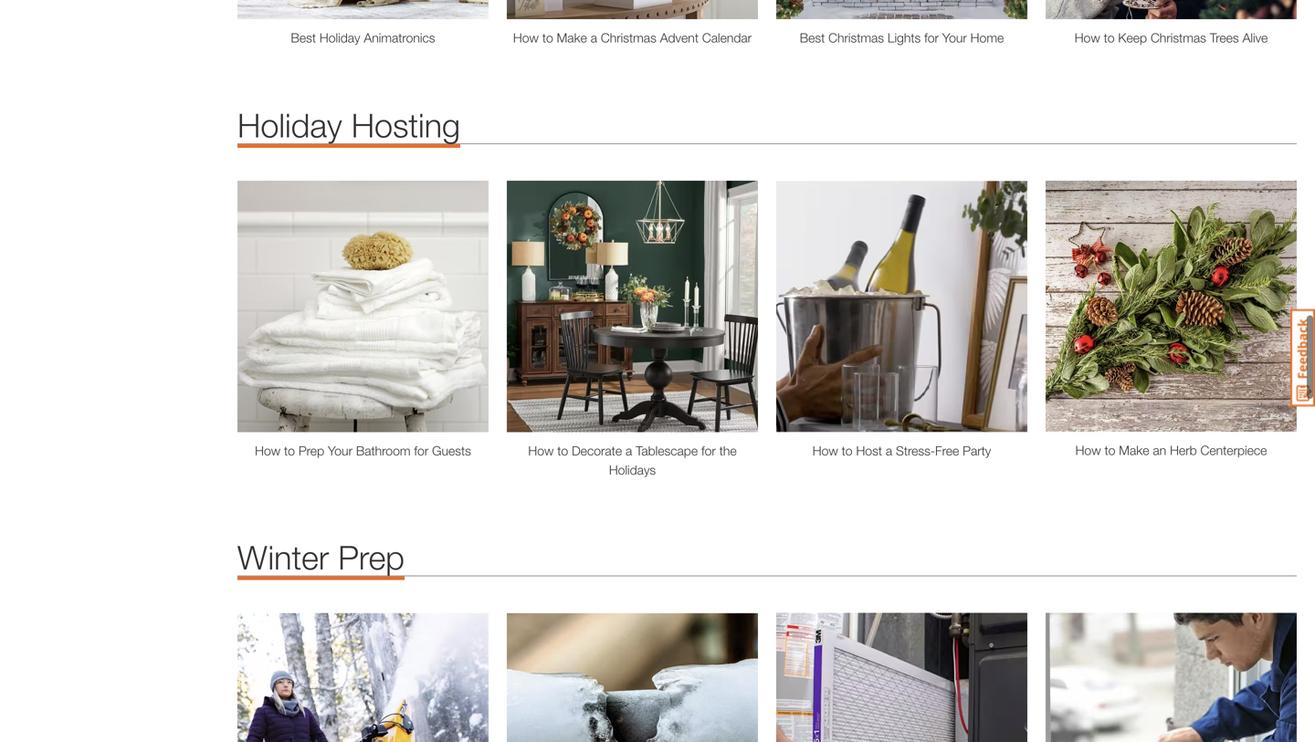 Task type: locate. For each thing, give the bounding box(es) containing it.
0 horizontal spatial for
[[414, 444, 429, 459]]

for for how to prep your bathroom for guests
[[414, 444, 429, 459]]

christmas down how to make a christmas advent calendar image
[[601, 30, 657, 45]]

bathroom
[[356, 444, 411, 459]]

how to host a stress-free party image
[[776, 181, 1028, 433]]

guests
[[432, 444, 471, 459]]

0 vertical spatial your
[[943, 30, 967, 45]]

how to prep your bathroom for guests image
[[238, 181, 489, 433]]

advent
[[660, 30, 699, 45]]

trees
[[1210, 30, 1239, 45]]

a right host
[[886, 444, 893, 459]]

0 horizontal spatial your
[[328, 444, 353, 459]]

make for a
[[557, 30, 587, 45]]

for for how to decorate a tablescape for the holidays
[[702, 444, 716, 459]]

0 vertical spatial prep
[[299, 444, 324, 459]]

for right lights
[[925, 30, 939, 45]]

1 horizontal spatial best
[[800, 30, 825, 45]]

prep right winter
[[338, 538, 405, 577]]

keep
[[1118, 30, 1147, 45]]

how to keep christmas trees alive
[[1075, 30, 1268, 45]]

tablescape
[[636, 444, 698, 459]]

to inside how to decorate a tablescape for the holidays
[[557, 444, 568, 459]]

a down how to make a christmas advent calendar image
[[591, 30, 597, 45]]

best down best holiday animatronics "image"
[[291, 30, 316, 45]]

christmas left lights
[[829, 30, 884, 45]]

for
[[925, 30, 939, 45], [414, 444, 429, 459], [702, 444, 716, 459]]

for inside how to prep your bathroom for guests link
[[414, 444, 429, 459]]

best
[[291, 30, 316, 45], [800, 30, 825, 45]]

to
[[542, 30, 553, 45], [1104, 30, 1115, 45], [1105, 443, 1116, 458], [284, 444, 295, 459], [557, 444, 568, 459], [842, 444, 853, 459]]

to for how to make a christmas advent calendar
[[542, 30, 553, 45]]

2 best from the left
[[800, 30, 825, 45]]

make for an
[[1119, 443, 1150, 458]]

how to prevent pipes from freezing image
[[507, 613, 758, 743]]

0 horizontal spatial christmas
[[601, 30, 657, 45]]

0 horizontal spatial prep
[[299, 444, 324, 459]]

2 horizontal spatial christmas
[[1151, 30, 1207, 45]]

prep
[[299, 444, 324, 459], [338, 538, 405, 577]]

how for how to decorate a tablescape for the holidays
[[528, 444, 554, 459]]

how to decorate a tablescape for the holidays
[[528, 444, 737, 478]]

types of snow blowers image
[[238, 613, 489, 743]]

herb
[[1170, 443, 1197, 458]]

how
[[513, 30, 539, 45], [1075, 30, 1100, 45], [1076, 443, 1101, 458], [255, 444, 281, 459], [528, 444, 554, 459], [813, 444, 838, 459]]

prep left bathroom
[[299, 444, 324, 459]]

best holiday animatronics link
[[238, 28, 489, 48]]

2 horizontal spatial for
[[925, 30, 939, 45]]

1 horizontal spatial prep
[[338, 538, 405, 577]]

a inside how to host a stress-free party link
[[886, 444, 893, 459]]

1 horizontal spatial make
[[1119, 443, 1150, 458]]

best holiday animatronics image
[[238, 0, 489, 19]]

make down how to make a christmas advent calendar image
[[557, 30, 587, 45]]

1 christmas from the left
[[601, 30, 657, 45]]

hosting
[[351, 106, 460, 144]]

how to make an herb centerpiece image
[[1046, 181, 1297, 432]]

christmas
[[601, 30, 657, 45], [829, 30, 884, 45], [1151, 30, 1207, 45]]

how to host a stress-free party link
[[776, 442, 1028, 461]]

1 vertical spatial holiday
[[238, 106, 342, 144]]

your left home
[[943, 30, 967, 45]]

how inside how to decorate a tablescape for the holidays
[[528, 444, 554, 459]]

0 horizontal spatial best
[[291, 30, 316, 45]]

make left an on the bottom right
[[1119, 443, 1150, 458]]

how to make an herb centerpiece link
[[1046, 441, 1297, 460]]

0 horizontal spatial make
[[557, 30, 587, 45]]

the
[[720, 444, 737, 459]]

winter
[[238, 538, 329, 577]]

0 vertical spatial make
[[557, 30, 587, 45]]

best inside best christmas lights for your home "link"
[[800, 30, 825, 45]]

best inside best holiday animatronics link
[[291, 30, 316, 45]]

best holiday animatronics
[[291, 30, 435, 45]]

best for best christmas lights for your home
[[800, 30, 825, 45]]

1 vertical spatial make
[[1119, 443, 1150, 458]]

make
[[557, 30, 587, 45], [1119, 443, 1150, 458]]

for inside how to decorate a tablescape for the holidays
[[702, 444, 716, 459]]

your
[[943, 30, 967, 45], [328, 444, 353, 459]]

animatronics
[[364, 30, 435, 45]]

a
[[591, 30, 597, 45], [626, 444, 632, 459], [886, 444, 893, 459]]

1 horizontal spatial for
[[702, 444, 716, 459]]

best right calendar
[[800, 30, 825, 45]]

how to make a christmas advent calendar link
[[507, 28, 758, 48]]

winter maintenance checklist image
[[776, 613, 1028, 743]]

2 christmas from the left
[[829, 30, 884, 45]]

0 horizontal spatial a
[[591, 30, 597, 45]]

1 horizontal spatial your
[[943, 30, 967, 45]]

your left bathroom
[[328, 444, 353, 459]]

how to decorate a tablescape for the holidays link
[[507, 442, 758, 480]]

a up holidays
[[626, 444, 632, 459]]

3 christmas from the left
[[1151, 30, 1207, 45]]

for inside best christmas lights for your home "link"
[[925, 30, 939, 45]]

a inside how to make a christmas advent calendar link
[[591, 30, 597, 45]]

how to keep christmas trees alive link
[[1046, 28, 1297, 48]]

host
[[856, 444, 882, 459]]

to for how to prep your bathroom for guests
[[284, 444, 295, 459]]

0 vertical spatial holiday
[[320, 30, 360, 45]]

christmas down how to keep christmas trees alive image
[[1151, 30, 1207, 45]]

to for how to host a stress-free party
[[842, 444, 853, 459]]

1 best from the left
[[291, 30, 316, 45]]

holiday
[[320, 30, 360, 45], [238, 106, 342, 144]]

to for how to keep christmas trees alive
[[1104, 30, 1115, 45]]

1 horizontal spatial a
[[626, 444, 632, 459]]

1 horizontal spatial christmas
[[829, 30, 884, 45]]

home
[[971, 30, 1004, 45]]

a inside how to decorate a tablescape for the holidays
[[626, 444, 632, 459]]

how to host a stress-free party
[[813, 444, 991, 459]]

for left the
[[702, 444, 716, 459]]

a for decorate
[[626, 444, 632, 459]]

for left guests
[[414, 444, 429, 459]]

2 horizontal spatial a
[[886, 444, 893, 459]]



Task type: vqa. For each thing, say whether or not it's contained in the screenshot.
"similar"
no



Task type: describe. For each thing, give the bounding box(es) containing it.
how for how to prep your bathroom for guests
[[255, 444, 281, 459]]

how to make a christmas advent calendar
[[513, 30, 752, 45]]

your inside "link"
[[943, 30, 967, 45]]

how for how to host a stress-free party
[[813, 444, 838, 459]]

stress-
[[896, 444, 935, 459]]

party
[[963, 444, 991, 459]]

how to decorate a tablescape for the holidays image
[[507, 181, 758, 433]]

centerpiece
[[1201, 443, 1267, 458]]

1 vertical spatial prep
[[338, 538, 405, 577]]

a for host
[[886, 444, 893, 459]]

how to prep your bathroom for guests
[[255, 444, 471, 459]]

to for how to decorate a tablescape for the holidays
[[557, 444, 568, 459]]

lights
[[888, 30, 921, 45]]

holidays
[[609, 463, 656, 478]]

free
[[935, 444, 959, 459]]

how for how to keep christmas trees alive
[[1075, 30, 1100, 45]]

how to make an herb centerpiece
[[1076, 443, 1267, 458]]

how to prep your bathroom for guests link
[[238, 442, 489, 461]]

an
[[1153, 443, 1167, 458]]

holiday hosting
[[238, 106, 460, 144]]

decorate
[[572, 444, 622, 459]]

how to keep christmas trees alive image
[[1046, 0, 1297, 19]]

how for how to make an herb centerpiece
[[1076, 443, 1101, 458]]

best christmas lights for your home link
[[776, 28, 1028, 48]]

alive
[[1243, 30, 1268, 45]]

best christmas lights for your home image
[[776, 0, 1028, 19]]

calendar
[[702, 30, 752, 45]]

feedback link image
[[1291, 309, 1315, 407]]

winter prep
[[238, 538, 405, 577]]

to for how to make an herb centerpiece
[[1105, 443, 1116, 458]]

christmas inside "link"
[[829, 30, 884, 45]]

prep inside how to prep your bathroom for guests link
[[299, 444, 324, 459]]

1 vertical spatial your
[[328, 444, 353, 459]]

how for how to make a christmas advent calendar
[[513, 30, 539, 45]]

a for make
[[591, 30, 597, 45]]

best for best holiday animatronics
[[291, 30, 316, 45]]

how to make a christmas advent calendar image
[[507, 0, 758, 19]]

how to insulate windows in cold weather image
[[1046, 613, 1297, 743]]

best christmas lights for your home
[[800, 30, 1004, 45]]



